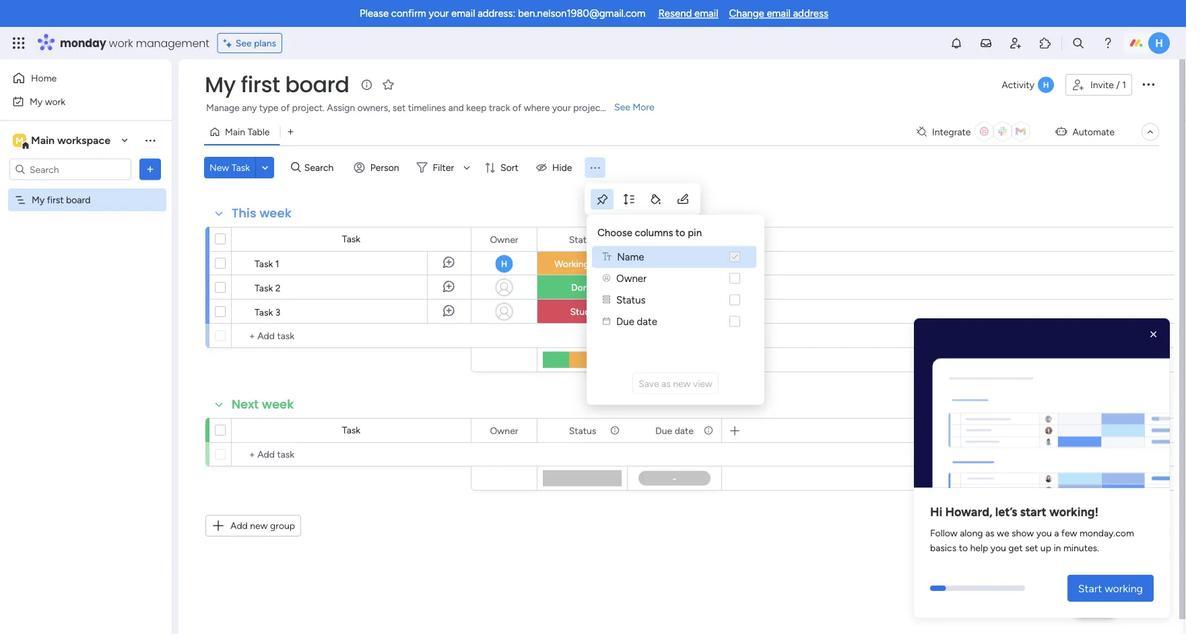 Task type: vqa. For each thing, say whether or not it's contained in the screenshot.
the middle Close
no



Task type: describe. For each thing, give the bounding box(es) containing it.
add to favorites image
[[382, 78, 395, 91]]

new task
[[210, 162, 250, 173]]

track
[[489, 102, 510, 114]]

working on it
[[554, 258, 610, 270]]

we
[[997, 527, 1010, 539]]

any
[[242, 102, 257, 114]]

working!
[[1050, 505, 1099, 519]]

up
[[1041, 542, 1052, 554]]

collapse board header image
[[1145, 127, 1156, 137]]

show board description image
[[359, 78, 375, 92]]

1 horizontal spatial board
[[285, 70, 349, 100]]

add
[[230, 520, 248, 532]]

automate
[[1073, 126, 1115, 138]]

filter button
[[411, 157, 475, 179]]

invite / 1 button
[[1066, 74, 1133, 96]]

main for main table
[[225, 126, 245, 138]]

hi howard, let's start working!
[[930, 505, 1099, 519]]

more
[[633, 101, 655, 113]]

week for next week
[[262, 396, 294, 413]]

2 due date field from the top
[[652, 423, 697, 438]]

name
[[617, 251, 644, 263]]

where
[[524, 102, 550, 114]]

main table button
[[204, 121, 280, 143]]

choose columns to pin
[[598, 227, 702, 239]]

2 vertical spatial date
[[675, 425, 694, 437]]

start working
[[1079, 582, 1143, 595]]

dapulse text column image
[[603, 253, 611, 261]]

hide
[[552, 162, 572, 173]]

get
[[1009, 542, 1023, 554]]

change email address link
[[729, 7, 829, 20]]

confirm
[[391, 7, 426, 20]]

autopilot image
[[1056, 123, 1068, 140]]

follow
[[930, 527, 958, 539]]

next
[[232, 396, 259, 413]]

sort
[[501, 162, 519, 173]]

workspace image
[[13, 133, 26, 148]]

m
[[16, 135, 24, 146]]

1 horizontal spatial my first board
[[205, 70, 349, 100]]

main table
[[225, 126, 270, 138]]

2 vertical spatial status
[[569, 425, 596, 437]]

+ Add task text field
[[239, 328, 465, 344]]

as inside follow along as we show you a few monday.com basics to help you get set up in minutes.
[[986, 527, 995, 539]]

address
[[793, 7, 829, 20]]

v2 calendar view small outline image
[[603, 318, 610, 325]]

few
[[1062, 527, 1078, 539]]

show
[[1012, 527, 1034, 539]]

2
[[275, 282, 281, 294]]

sort button
[[479, 157, 527, 179]]

task 3
[[255, 307, 281, 318]]

on
[[592, 258, 602, 270]]

choose
[[598, 227, 633, 239]]

see plans
[[236, 37, 276, 49]]

project
[[573, 102, 604, 114]]

owner for next week
[[490, 425, 518, 437]]

plans
[[254, 37, 276, 49]]

nov 21
[[661, 259, 688, 270]]

column information image for due date
[[703, 425, 714, 436]]

nov
[[661, 259, 678, 270]]

help button
[[1072, 596, 1119, 619]]

working
[[554, 258, 589, 270]]

new task button
[[204, 157, 255, 179]]

first inside list box
[[47, 194, 64, 206]]

next week
[[232, 396, 294, 413]]

start
[[1079, 582, 1102, 595]]

let's
[[996, 505, 1018, 519]]

0 vertical spatial date
[[675, 234, 694, 245]]

view
[[693, 378, 713, 389]]

Search field
[[301, 158, 341, 177]]

in
[[1054, 542, 1061, 554]]

1 email from the left
[[451, 7, 475, 20]]

assign
[[327, 102, 355, 114]]

1 inside invite / 1 button
[[1123, 79, 1127, 91]]

my work
[[30, 96, 65, 107]]

0 horizontal spatial you
[[991, 542, 1007, 554]]

to inside follow along as we show you a few monday.com basics to help you get set up in minutes.
[[959, 542, 968, 554]]

a
[[1055, 527, 1059, 539]]

add new group
[[230, 520, 295, 532]]

workspace selection element
[[13, 132, 113, 150]]

0 vertical spatial first
[[241, 70, 280, 100]]

3
[[275, 307, 281, 318]]

0 horizontal spatial options image
[[144, 163, 157, 176]]

please confirm your email address: ben.nelson1980@gmail.com
[[360, 7, 646, 20]]

along
[[960, 527, 983, 539]]

column information image for status
[[610, 425, 621, 436]]

filter
[[433, 162, 454, 173]]

0 vertical spatial you
[[1037, 527, 1052, 539]]

group
[[270, 520, 295, 532]]

My first board field
[[201, 70, 353, 100]]

save
[[639, 378, 659, 389]]

integrate
[[932, 126, 971, 138]]

search everything image
[[1072, 36, 1085, 50]]

owner field for next week
[[487, 423, 522, 438]]

keep
[[466, 102, 487, 114]]

email for change email address
[[767, 7, 791, 20]]

1 vertical spatial due date
[[617, 315, 657, 328]]

address:
[[478, 7, 516, 20]]

add new group button
[[206, 515, 301, 537]]

resend email
[[659, 7, 719, 20]]

my up manage
[[205, 70, 236, 100]]

as inside button
[[662, 378, 671, 389]]

and
[[448, 102, 464, 114]]

monday work management
[[60, 35, 209, 51]]

change email address
[[729, 7, 829, 20]]

save as new view
[[639, 378, 713, 389]]

see for see plans
[[236, 37, 252, 49]]

please
[[360, 7, 389, 20]]



Task type: locate. For each thing, give the bounding box(es) containing it.
invite
[[1091, 79, 1114, 91]]

1 vertical spatial new
[[250, 520, 268, 532]]

1 vertical spatial as
[[986, 527, 995, 539]]

your right where in the top left of the page
[[552, 102, 571, 114]]

my first board list box
[[0, 186, 172, 393]]

+ Add task text field
[[239, 447, 465, 463]]

0 vertical spatial due
[[656, 234, 673, 245]]

email left address:
[[451, 7, 475, 20]]

0 vertical spatial work
[[109, 35, 133, 51]]

to left pin
[[676, 227, 686, 239]]

0 vertical spatial due date field
[[652, 232, 697, 247]]

first down search in workspace field
[[47, 194, 64, 206]]

my inside list box
[[32, 194, 45, 206]]

2 vertical spatial due date
[[656, 425, 694, 437]]

task inside new task button
[[232, 162, 250, 173]]

0 horizontal spatial new
[[250, 520, 268, 532]]

done
[[571, 282, 594, 293]]

main for main workspace
[[31, 134, 55, 147]]

2 owner field from the top
[[487, 423, 522, 438]]

as left we
[[986, 527, 995, 539]]

see inside button
[[236, 37, 252, 49]]

manage
[[206, 102, 240, 114]]

2 horizontal spatial email
[[767, 7, 791, 20]]

set right owners,
[[393, 102, 406, 114]]

howard,
[[946, 505, 993, 519]]

0 horizontal spatial set
[[393, 102, 406, 114]]

1 right the /
[[1123, 79, 1127, 91]]

1 vertical spatial first
[[47, 194, 64, 206]]

1 vertical spatial status field
[[566, 423, 600, 438]]

options image right the /
[[1141, 76, 1157, 92]]

0 horizontal spatial board
[[66, 194, 91, 206]]

you
[[1037, 527, 1052, 539], [991, 542, 1007, 554]]

0 vertical spatial my first board
[[205, 70, 349, 100]]

pin
[[688, 227, 702, 239]]

/
[[1117, 79, 1120, 91]]

task 1
[[255, 258, 279, 270]]

0 vertical spatial to
[[676, 227, 686, 239]]

stuck
[[570, 306, 595, 318]]

arrow down image
[[459, 160, 475, 176]]

1 horizontal spatial email
[[695, 7, 719, 20]]

1 vertical spatial status
[[617, 294, 646, 306]]

my down search in workspace field
[[32, 194, 45, 206]]

1 horizontal spatial new
[[673, 378, 691, 389]]

my
[[205, 70, 236, 100], [30, 96, 43, 107], [32, 194, 45, 206]]

my first board
[[205, 70, 349, 100], [32, 194, 91, 206]]

select product image
[[12, 36, 26, 50]]

week inside "next week" field
[[262, 396, 294, 413]]

0 vertical spatial status field
[[566, 232, 600, 247]]

date up 21
[[675, 234, 694, 245]]

1 horizontal spatial of
[[513, 102, 522, 114]]

1 vertical spatial see
[[614, 101, 631, 113]]

see more link
[[613, 100, 656, 114]]

set left up
[[1025, 542, 1039, 554]]

resend email link
[[659, 7, 719, 20]]

board up project.
[[285, 70, 349, 100]]

see left more
[[614, 101, 631, 113]]

0 horizontal spatial main
[[31, 134, 55, 147]]

invite members image
[[1009, 36, 1023, 50]]

1 vertical spatial owner field
[[487, 423, 522, 438]]

of right the type
[[281, 102, 290, 114]]

you down we
[[991, 542, 1007, 554]]

date
[[675, 234, 694, 245], [637, 315, 657, 328], [675, 425, 694, 437]]

set inside follow along as we show you a few monday.com basics to help you get set up in minutes.
[[1025, 542, 1039, 554]]

0 vertical spatial see
[[236, 37, 252, 49]]

1 due date field from the top
[[652, 232, 697, 247]]

2 vertical spatial owner
[[490, 425, 518, 437]]

due down the save as new view
[[656, 425, 673, 437]]

0 horizontal spatial first
[[47, 194, 64, 206]]

main inside button
[[225, 126, 245, 138]]

1 vertical spatial board
[[66, 194, 91, 206]]

option
[[0, 188, 172, 191]]

see more
[[614, 101, 655, 113]]

work for monday
[[109, 35, 133, 51]]

lottie animation image
[[914, 324, 1170, 493]]

1 horizontal spatial options image
[[1141, 76, 1157, 92]]

date down the save as new view
[[675, 425, 694, 437]]

0 vertical spatial board
[[285, 70, 349, 100]]

to
[[676, 227, 686, 239], [959, 542, 968, 554]]

main right workspace icon
[[31, 134, 55, 147]]

1 vertical spatial date
[[637, 315, 657, 328]]

main left table
[[225, 126, 245, 138]]

1 vertical spatial owner
[[617, 272, 647, 285]]

manage any type of project. assign owners, set timelines and keep track of where your project stands.
[[206, 102, 636, 114]]

my inside button
[[30, 96, 43, 107]]

due date up nov 21
[[656, 234, 694, 245]]

work inside button
[[45, 96, 65, 107]]

0 horizontal spatial work
[[45, 96, 65, 107]]

workspace options image
[[144, 134, 157, 147]]

due date field down the save as new view
[[652, 423, 697, 438]]

1 horizontal spatial work
[[109, 35, 133, 51]]

column information image
[[703, 234, 714, 245], [610, 425, 621, 436], [703, 425, 714, 436]]

help image
[[1102, 36, 1115, 50]]

board
[[285, 70, 349, 100], [66, 194, 91, 206]]

2 email from the left
[[695, 7, 719, 20]]

project.
[[292, 102, 325, 114]]

see plans button
[[217, 33, 282, 53]]

apps image
[[1039, 36, 1052, 50]]

minutes.
[[1064, 542, 1100, 554]]

owner for this week
[[490, 234, 518, 245]]

0 vertical spatial status
[[569, 234, 596, 245]]

0 horizontal spatial to
[[676, 227, 686, 239]]

1 horizontal spatial see
[[614, 101, 631, 113]]

monday
[[60, 35, 106, 51]]

0 vertical spatial 1
[[1123, 79, 1127, 91]]

v2 done deadline image
[[633, 281, 643, 294]]

help
[[971, 542, 989, 554]]

options image
[[1141, 76, 1157, 92], [144, 163, 157, 176]]

new inside button
[[673, 378, 691, 389]]

new
[[673, 378, 691, 389], [250, 520, 268, 532]]

to left help
[[959, 542, 968, 554]]

new
[[210, 162, 229, 173]]

0 horizontal spatial your
[[429, 7, 449, 20]]

invite / 1
[[1091, 79, 1127, 91]]

home button
[[8, 67, 145, 89]]

1 horizontal spatial 1
[[1123, 79, 1127, 91]]

1 horizontal spatial first
[[241, 70, 280, 100]]

inbox image
[[980, 36, 993, 50]]

owner
[[490, 234, 518, 245], [617, 272, 647, 285], [490, 425, 518, 437]]

1 vertical spatial work
[[45, 96, 65, 107]]

board inside list box
[[66, 194, 91, 206]]

due date field up nov 21
[[652, 232, 697, 247]]

2 vertical spatial due
[[656, 425, 673, 437]]

1 vertical spatial you
[[991, 542, 1007, 554]]

0 vertical spatial week
[[260, 205, 292, 222]]

0 horizontal spatial my first board
[[32, 194, 91, 206]]

notifications image
[[950, 36, 964, 50]]

hide button
[[531, 157, 580, 179]]

1 horizontal spatial main
[[225, 126, 245, 138]]

new left view
[[673, 378, 691, 389]]

week inside "this week" field
[[260, 205, 292, 222]]

1 vertical spatial your
[[552, 102, 571, 114]]

0 vertical spatial due date
[[656, 234, 694, 245]]

date down v2 done deadline icon
[[637, 315, 657, 328]]

new right add
[[250, 520, 268, 532]]

task 2
[[255, 282, 281, 294]]

email right the change
[[767, 7, 791, 20]]

your
[[429, 7, 449, 20], [552, 102, 571, 114]]

21
[[680, 259, 688, 270]]

Status field
[[566, 232, 600, 247], [566, 423, 600, 438]]

0 horizontal spatial email
[[451, 7, 475, 20]]

1 horizontal spatial set
[[1025, 542, 1039, 554]]

home
[[31, 72, 57, 84]]

0 vertical spatial owner
[[490, 234, 518, 245]]

as right save
[[662, 378, 671, 389]]

menu image
[[589, 161, 602, 174]]

my first board up the type
[[205, 70, 349, 100]]

1 vertical spatial due date field
[[652, 423, 697, 438]]

activity button
[[997, 74, 1060, 96]]

work down home
[[45, 96, 65, 107]]

of
[[281, 102, 290, 114], [513, 102, 522, 114]]

This week field
[[228, 205, 295, 222]]

1 vertical spatial my first board
[[32, 194, 91, 206]]

angle down image
[[262, 163, 268, 173]]

1 vertical spatial set
[[1025, 542, 1039, 554]]

main
[[225, 126, 245, 138], [31, 134, 55, 147]]

owner field for this week
[[487, 232, 522, 247]]

columns
[[635, 227, 673, 239]]

0 horizontal spatial as
[[662, 378, 671, 389]]

workspace
[[57, 134, 111, 147]]

1 of from the left
[[281, 102, 290, 114]]

due date right v2 calendar view small outline icon
[[617, 315, 657, 328]]

dapulse integrations image
[[917, 127, 927, 137]]

hi
[[930, 505, 943, 519]]

2 of from the left
[[513, 102, 522, 114]]

work right monday
[[109, 35, 133, 51]]

owners,
[[358, 102, 390, 114]]

due date down the save as new view
[[656, 425, 694, 437]]

board down search in workspace field
[[66, 194, 91, 206]]

timelines
[[408, 102, 446, 114]]

1 horizontal spatial you
[[1037, 527, 1052, 539]]

column information image
[[610, 234, 621, 245]]

1 vertical spatial options image
[[144, 163, 157, 176]]

0 vertical spatial your
[[429, 7, 449, 20]]

close image
[[1147, 328, 1161, 342]]

1 vertical spatial to
[[959, 542, 968, 554]]

resend
[[659, 7, 692, 20]]

howard image
[[1149, 32, 1170, 54]]

management
[[136, 35, 209, 51]]

main inside workspace selection element
[[31, 134, 55, 147]]

2 status field from the top
[[566, 423, 600, 438]]

3 email from the left
[[767, 7, 791, 20]]

new inside "button"
[[250, 520, 268, 532]]

due right v2 calendar view small outline icon
[[617, 315, 635, 328]]

see for see more
[[614, 101, 631, 113]]

work for my
[[45, 96, 65, 107]]

of right track at the left top of page
[[513, 102, 522, 114]]

0 horizontal spatial see
[[236, 37, 252, 49]]

save as new view button
[[633, 373, 719, 394]]

v2 search image
[[291, 160, 301, 175]]

first
[[241, 70, 280, 100], [47, 194, 64, 206]]

Next week field
[[228, 396, 297, 414]]

v2 status outline image
[[603, 296, 610, 304]]

person
[[370, 162, 399, 173]]

1 status field from the top
[[566, 232, 600, 247]]

1 vertical spatial week
[[262, 396, 294, 413]]

add view image
[[288, 127, 293, 137]]

change
[[729, 7, 765, 20]]

my down home
[[30, 96, 43, 107]]

1 horizontal spatial to
[[959, 542, 968, 554]]

1 up 2
[[275, 258, 279, 270]]

Due date field
[[652, 232, 697, 247], [652, 423, 697, 438]]

0 horizontal spatial of
[[281, 102, 290, 114]]

follow along as we show you a few monday.com basics to help you get set up in minutes.
[[930, 527, 1135, 554]]

working
[[1105, 582, 1143, 595]]

0 vertical spatial options image
[[1141, 76, 1157, 92]]

1 horizontal spatial your
[[552, 102, 571, 114]]

first up the type
[[241, 70, 280, 100]]

dapulse person column image
[[603, 275, 610, 282]]

lottie animation element
[[914, 319, 1170, 493]]

week for this week
[[260, 205, 292, 222]]

week right 'next'
[[262, 396, 294, 413]]

table
[[248, 126, 270, 138]]

it
[[605, 258, 610, 270]]

this week
[[232, 205, 292, 222]]

email
[[451, 7, 475, 20], [695, 7, 719, 20], [767, 7, 791, 20]]

0 vertical spatial set
[[393, 102, 406, 114]]

week
[[260, 205, 292, 222], [262, 396, 294, 413]]

this
[[232, 205, 256, 222]]

main workspace
[[31, 134, 111, 147]]

Owner field
[[487, 232, 522, 247], [487, 423, 522, 438]]

basics
[[930, 542, 957, 554]]

0 vertical spatial owner field
[[487, 232, 522, 247]]

Search in workspace field
[[28, 162, 113, 177]]

0 vertical spatial new
[[673, 378, 691, 389]]

1 horizontal spatial as
[[986, 527, 995, 539]]

email right resend
[[695, 7, 719, 20]]

0 vertical spatial as
[[662, 378, 671, 389]]

1 owner field from the top
[[487, 232, 522, 247]]

start working button
[[1068, 575, 1154, 602]]

email for resend email
[[695, 7, 719, 20]]

progress bar
[[930, 586, 946, 592]]

your right confirm
[[429, 7, 449, 20]]

due up nov
[[656, 234, 673, 245]]

week right this
[[260, 205, 292, 222]]

my first board inside list box
[[32, 194, 91, 206]]

activity
[[1002, 79, 1035, 91]]

1 vertical spatial due
[[617, 315, 635, 328]]

1 vertical spatial 1
[[275, 258, 279, 270]]

my first board down search in workspace field
[[32, 194, 91, 206]]

person button
[[349, 157, 407, 179]]

due
[[656, 234, 673, 245], [617, 315, 635, 328], [656, 425, 673, 437]]

v2 overdue deadline image
[[633, 258, 643, 271]]

you left "a"
[[1037, 527, 1052, 539]]

options image down workspace options image
[[144, 163, 157, 176]]

0 horizontal spatial 1
[[275, 258, 279, 270]]

see left plans
[[236, 37, 252, 49]]

start
[[1020, 505, 1047, 519]]



